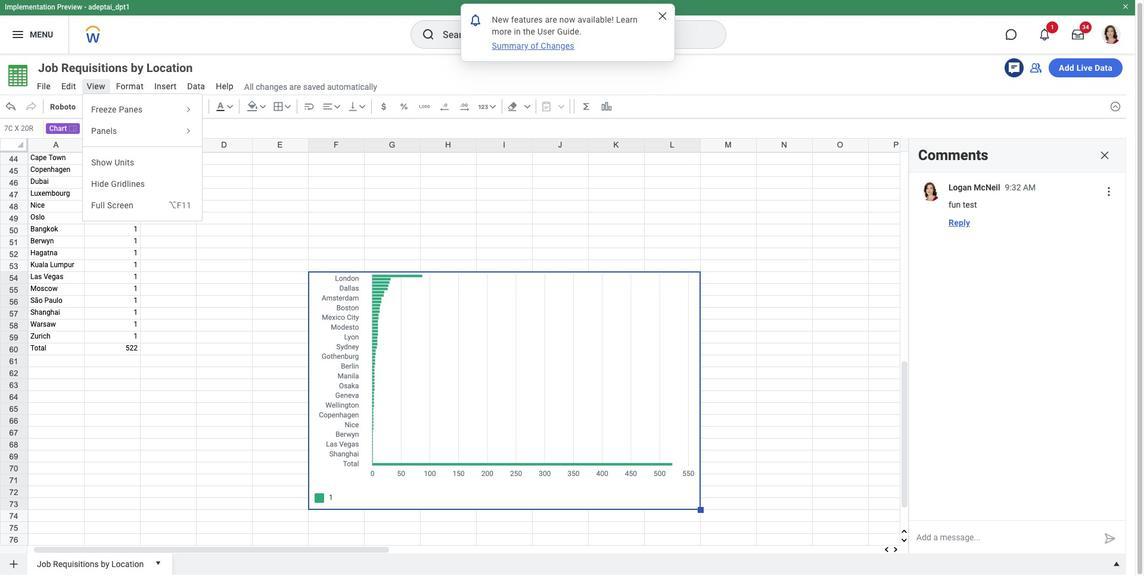 Task type: describe. For each thing, give the bounding box(es) containing it.
data inside menus menu bar
[[187, 82, 205, 91]]

media classroom image
[[1029, 61, 1043, 75]]

34
[[1082, 24, 1089, 30]]

summary of changes link
[[491, 40, 576, 52]]

saved
[[303, 82, 325, 92]]

numbers image
[[477, 101, 489, 113]]

align bottom image
[[347, 101, 359, 113]]

automatically
[[327, 82, 377, 92]]

full screen
[[91, 201, 134, 210]]

edit
[[61, 82, 76, 91]]

menu banner
[[0, 0, 1135, 54]]

screen
[[107, 201, 134, 210]]

features
[[511, 15, 543, 24]]

1 chevron down small image from the left
[[224, 101, 236, 113]]

roboto
[[50, 102, 76, 111]]

gridlines
[[111, 179, 145, 189]]

chevron down small image
[[356, 101, 368, 113]]

text wrap image
[[303, 101, 315, 113]]

caret down small image
[[152, 558, 164, 570]]

the
[[523, 27, 535, 36]]

show units
[[91, 158, 134, 167]]

none field inside the comments region
[[1100, 182, 1119, 201]]

comments region
[[909, 139, 1126, 555]]

learn
[[616, 15, 638, 24]]

view
[[87, 82, 105, 91]]

available!
[[578, 15, 614, 24]]

format
[[116, 82, 144, 91]]

job requisitions by location for first job requisitions by location 'button' from the top
[[38, 61, 193, 75]]

roboto button
[[46, 97, 111, 116]]

Search Workday  search field
[[443, 21, 701, 48]]

menu button
[[0, 15, 69, 54]]

1 button
[[1032, 21, 1058, 48]]

help
[[216, 82, 234, 91]]

1
[[1051, 24, 1054, 30]]

of
[[531, 41, 539, 51]]

requisitions for first job requisitions by location 'button' from the top
[[61, 61, 128, 75]]

underline image
[[191, 101, 202, 113]]

1 vertical spatial x image
[[1099, 150, 1111, 162]]

all
[[244, 82, 254, 92]]

are for changes
[[289, 82, 301, 92]]

view menu
[[82, 94, 203, 222]]

thousands comma image
[[418, 101, 430, 113]]

reply button
[[944, 213, 975, 232]]

notifications large image
[[1039, 29, 1051, 41]]

6 chevron down small image from the left
[[521, 101, 533, 113]]

add
[[1059, 63, 1075, 73]]

changes
[[541, 41, 574, 51]]

new features are now available! learn more in the user guide. summary of changes
[[492, 15, 640, 51]]

add live data button
[[1049, 58, 1123, 77]]

menu
[[30, 30, 53, 39]]

location for 1st job requisitions by location 'button' from the bottom
[[111, 560, 144, 570]]

34 button
[[1065, 21, 1092, 48]]

requisitions for 1st job requisitions by location 'button' from the bottom
[[53, 560, 99, 570]]

close environment banner image
[[1122, 3, 1129, 10]]

⌥f11
[[168, 201, 191, 210]]

file
[[37, 82, 51, 91]]

caret up image
[[1111, 559, 1123, 571]]

9:32
[[1005, 183, 1021, 193]]

chart button
[[46, 123, 80, 134]]

show
[[91, 158, 112, 167]]

by for first job requisitions by location 'button' from the top
[[131, 61, 143, 75]]

full
[[91, 201, 105, 210]]

add live data
[[1059, 63, 1113, 73]]

reply
[[949, 218, 970, 228]]

chart
[[49, 125, 67, 133]]

dialog containing new features are now available! learn more in the user guide.
[[460, 4, 675, 62]]

user
[[538, 27, 555, 36]]

hide gridlines
[[91, 179, 145, 189]]

job requisitions by location for 1st job requisitions by location 'button' from the bottom
[[37, 560, 144, 570]]

new
[[492, 15, 509, 24]]

now
[[560, 15, 576, 24]]



Task type: vqa. For each thing, say whether or not it's contained in the screenshot.
plus circle 'image'
no



Task type: locate. For each thing, give the bounding box(es) containing it.
all changes are saved automatically
[[244, 82, 377, 92]]

data
[[1095, 63, 1113, 73], [187, 82, 205, 91]]

logan mcneil image
[[921, 182, 940, 201]]

0 vertical spatial are
[[545, 15, 557, 24]]

profile logan mcneil image
[[1102, 25, 1121, 47]]

data up underline image at the top left of the page
[[187, 82, 205, 91]]

0 vertical spatial x image
[[656, 10, 668, 22]]

0 vertical spatial location
[[146, 61, 193, 75]]

chevron up circle image
[[1110, 101, 1122, 113]]

adeptai_dpt1
[[88, 3, 130, 11]]

job
[[38, 61, 58, 75], [37, 560, 51, 570]]

fun test
[[949, 200, 977, 210]]

3 chevron down small image from the left
[[282, 101, 294, 113]]

are left saved
[[289, 82, 301, 92]]

by
[[131, 61, 143, 75], [101, 560, 109, 570]]

freeze
[[91, 105, 117, 114]]

chevron right small image
[[183, 126, 194, 136]]

job right the 'add footer ws' image
[[37, 560, 51, 570]]

1 vertical spatial job
[[37, 560, 51, 570]]

are for features
[[545, 15, 557, 24]]

logan
[[949, 183, 972, 193]]

autosum image
[[580, 101, 592, 113]]

implementation
[[5, 3, 55, 11]]

1 horizontal spatial are
[[545, 15, 557, 24]]

panes
[[119, 105, 143, 114]]

job for 1st job requisitions by location 'button' from the bottom
[[37, 560, 51, 570]]

0 vertical spatial by
[[131, 61, 143, 75]]

chevron down small image left the text wrap image
[[282, 101, 294, 113]]

by left the caret down small image
[[101, 560, 109, 570]]

application
[[909, 521, 1126, 555]]

panels
[[91, 126, 117, 136]]

by for 1st job requisitions by location 'button' from the bottom
[[101, 560, 109, 570]]

undo l image
[[5, 101, 17, 113]]

-
[[84, 3, 86, 11]]

add footer ws image
[[8, 559, 20, 571]]

1 horizontal spatial data
[[1095, 63, 1113, 73]]

chevron down small image left align bottom "image"
[[331, 101, 343, 113]]

live
[[1077, 63, 1093, 73]]

eraser image
[[506, 101, 518, 113]]

1 horizontal spatial location
[[146, 61, 193, 75]]

location up insert
[[146, 61, 193, 75]]

data right live at the right of the page
[[1095, 63, 1113, 73]]

x image inside dialog
[[656, 10, 668, 22]]

1 job requisitions by location button from the top
[[32, 60, 214, 76]]

1 vertical spatial data
[[187, 82, 205, 91]]

location left the caret down small image
[[111, 560, 144, 570]]

menu item
[[83, 195, 202, 216]]

x image right the learn
[[656, 10, 668, 22]]

comments
[[918, 147, 989, 164]]

notifications image
[[468, 13, 482, 27]]

job requisitions by location
[[38, 61, 193, 75], [37, 560, 144, 570]]

chevron down small image left border all icon
[[257, 101, 269, 113]]

0 vertical spatial data
[[1095, 63, 1113, 73]]

freeze panes
[[91, 105, 143, 114]]

fun
[[949, 200, 961, 210]]

0 horizontal spatial location
[[111, 560, 144, 570]]

preview
[[57, 3, 82, 11]]

0 vertical spatial job requisitions by location button
[[32, 60, 214, 76]]

related actions vertical image
[[1103, 186, 1115, 198]]

are inside button
[[289, 82, 301, 92]]

add zero image
[[459, 101, 471, 113]]

border all image
[[272, 101, 284, 113]]

1 vertical spatial job requisitions by location
[[37, 560, 144, 570]]

test
[[963, 200, 977, 210]]

panels menu item
[[83, 120, 202, 142]]

am
[[1023, 183, 1036, 193]]

0 horizontal spatial x image
[[656, 10, 668, 22]]

grid
[[0, 0, 1144, 569]]

freeze panes menu item
[[83, 99, 202, 120]]

justify image
[[11, 27, 25, 42]]

5 chevron down small image from the left
[[487, 101, 499, 113]]

italics image
[[170, 101, 182, 113]]

units
[[115, 158, 134, 167]]

all changes are saved automatically button
[[239, 81, 377, 93]]

chevron right small image
[[183, 104, 194, 115]]

location for first job requisitions by location 'button' from the top
[[146, 61, 193, 75]]

job requisitions by location button
[[32, 60, 214, 76], [32, 554, 148, 573]]

by up menus menu bar
[[131, 61, 143, 75]]

None field
[[1100, 182, 1119, 201]]

0 horizontal spatial are
[[289, 82, 301, 92]]

1 vertical spatial requisitions
[[53, 560, 99, 570]]

are up the user
[[545, 15, 557, 24]]

Add a message... text field
[[909, 521, 1100, 555]]

summary
[[492, 41, 529, 51]]

send image
[[1103, 532, 1117, 547]]

chevron down small image
[[224, 101, 236, 113], [257, 101, 269, 113], [282, 101, 294, 113], [331, 101, 343, 113], [487, 101, 499, 113], [521, 101, 533, 113]]

insert
[[154, 82, 177, 91]]

chevron down small image down help
[[224, 101, 236, 113]]

4 chevron down small image from the left
[[331, 101, 343, 113]]

2 job requisitions by location button from the top
[[32, 554, 148, 573]]

inbox large image
[[1072, 29, 1084, 41]]

1 vertical spatial location
[[111, 560, 144, 570]]

more
[[492, 27, 512, 36]]

toolbar container region
[[0, 95, 1105, 119]]

None text field
[[1, 120, 43, 137]]

in
[[514, 27, 521, 36]]

are
[[545, 15, 557, 24], [289, 82, 301, 92]]

implementation preview -   adeptai_dpt1
[[5, 3, 130, 11]]

menus menu bar
[[31, 78, 239, 97]]

chart image
[[601, 101, 612, 113]]

are inside the 'new features are now available! learn more in the user guide. summary of changes'
[[545, 15, 557, 24]]

dollar sign image
[[378, 101, 390, 113]]

search image
[[421, 27, 436, 42]]

1 vertical spatial job requisitions by location button
[[32, 554, 148, 573]]

2 chevron down small image from the left
[[257, 101, 269, 113]]

dialog
[[460, 4, 675, 62]]

hide
[[91, 179, 109, 189]]

0 horizontal spatial by
[[101, 560, 109, 570]]

job for first job requisitions by location 'button' from the top
[[38, 61, 58, 75]]

0 horizontal spatial data
[[187, 82, 205, 91]]

data inside add live data 'button'
[[1095, 63, 1113, 73]]

x image up related actions vertical image
[[1099, 150, 1111, 162]]

logan mcneil 9:32 am
[[949, 183, 1036, 193]]

1 horizontal spatial by
[[131, 61, 143, 75]]

chevron down small image right eraser image
[[521, 101, 533, 113]]

activity stream image
[[1007, 61, 1022, 75]]

0 vertical spatial job requisitions by location
[[38, 61, 193, 75]]

job up file
[[38, 61, 58, 75]]

chevron down small image left eraser image
[[487, 101, 499, 113]]

requisitions
[[61, 61, 128, 75], [53, 560, 99, 570]]

1 vertical spatial by
[[101, 560, 109, 570]]

menu item containing full screen
[[83, 195, 202, 216]]

1 horizontal spatial x image
[[1099, 150, 1111, 162]]

remove zero image
[[438, 101, 450, 113]]

align left image
[[322, 101, 334, 113]]

mcneil
[[974, 183, 1000, 193]]

changes
[[256, 82, 287, 92]]

guide.
[[557, 27, 582, 36]]

location
[[146, 61, 193, 75], [111, 560, 144, 570]]

0 vertical spatial requisitions
[[61, 61, 128, 75]]

0 vertical spatial job
[[38, 61, 58, 75]]

percentage image
[[398, 101, 410, 113]]

x image
[[656, 10, 668, 22], [1099, 150, 1111, 162]]

1 vertical spatial are
[[289, 82, 301, 92]]



